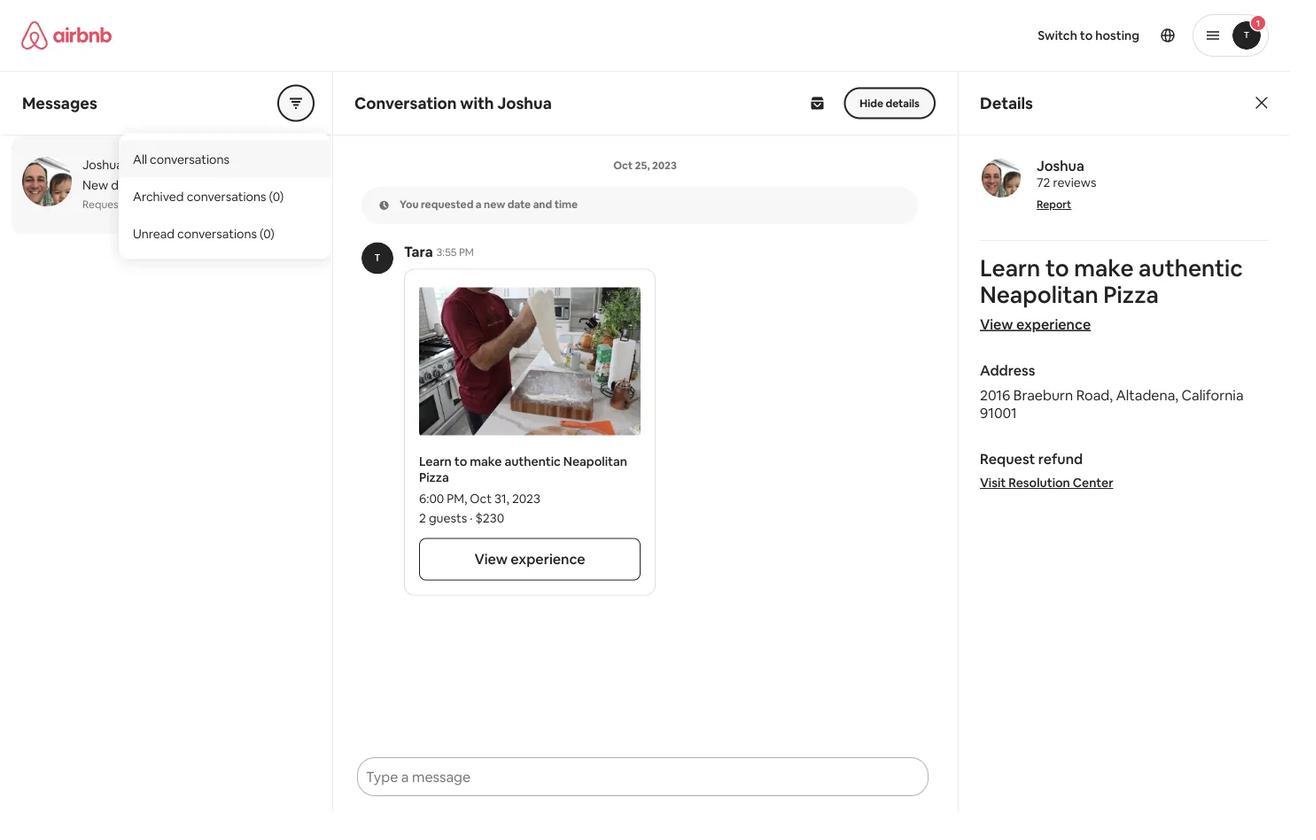 Task type: locate. For each thing, give the bounding box(es) containing it.
time for altadena
[[164, 177, 190, 193]]

make inside the learn to make authentic neapolitan pizza 6:00 pm, oct 31, 2023 2 guests · $230
[[470, 453, 502, 469]]

date inside joshua · altadena new date and time request request pending
[[111, 177, 137, 193]]

neapolitan inside the learn to make authentic neapolitan pizza 6:00 pm, oct 31, 2023 2 guests · $230
[[563, 453, 627, 469]]

to inside switch to hosting link
[[1080, 27, 1093, 43]]

1 horizontal spatial time
[[554, 198, 578, 211]]

conversations for archived
[[187, 188, 266, 204]]

1 vertical spatial time
[[554, 198, 578, 211]]

1 vertical spatial authentic
[[505, 453, 561, 469]]

0 horizontal spatial experience
[[511, 550, 585, 568]]

1 horizontal spatial to
[[1045, 253, 1069, 283]]

learn up 6:00
[[419, 453, 452, 469]]

conversations
[[150, 151, 229, 167], [187, 188, 266, 204], [177, 226, 257, 241]]

switch
[[1038, 27, 1077, 43]]

oct
[[613, 159, 633, 172], [470, 490, 492, 506]]

2016
[[980, 386, 1010, 404]]

(0) right request
[[269, 188, 284, 204]]

neapolitan inside learn to make authentic neapolitan pizza view experience
[[980, 280, 1099, 310]]

0 horizontal spatial neapolitan
[[563, 453, 627, 469]]

2023 right 25,
[[652, 159, 677, 172]]

to for learn to make authentic neapolitan pizza 6:00 pm, oct 31, 2023 2 guests · $230
[[454, 453, 467, 469]]

pizza for learn to make authentic neapolitan pizza view experience
[[1103, 280, 1159, 310]]

0 horizontal spatial make
[[470, 453, 502, 469]]

learn
[[980, 253, 1041, 283], [419, 453, 452, 469]]

messages
[[22, 93, 97, 113]]

unread conversations (0)
[[133, 226, 275, 241]]

conversation
[[354, 93, 457, 113]]

to up view experience link
[[1045, 253, 1069, 283]]

view experience link
[[980, 315, 1091, 333]]

Type a message text field
[[359, 759, 895, 795]]

0 horizontal spatial ·
[[126, 157, 129, 173]]

2023
[[652, 159, 677, 172], [512, 490, 540, 506]]

1 vertical spatial learn
[[419, 453, 452, 469]]

conversations up request
[[150, 151, 229, 167]]

time
[[164, 177, 190, 193], [554, 198, 578, 211]]

0 vertical spatial request
[[82, 198, 123, 211]]

visit
[[980, 475, 1006, 491]]

joshua inside joshua · altadena new date and time request request pending
[[82, 157, 123, 173]]

conversations inside button
[[150, 151, 229, 167]]

learn inside learn to make authentic neapolitan pizza view experience
[[980, 253, 1041, 283]]

1 vertical spatial pizza
[[419, 469, 449, 485]]

0 vertical spatial view
[[980, 315, 1013, 333]]

you
[[400, 198, 419, 211]]

view down "$230"
[[474, 550, 508, 568]]

0 vertical spatial date
[[111, 177, 137, 193]]

pizza for learn to make authentic neapolitan pizza 6:00 pm, oct 31, 2023 2 guests · $230
[[419, 469, 449, 485]]

to
[[1080, 27, 1093, 43], [1045, 253, 1069, 283], [454, 453, 467, 469]]

to inside learn to make authentic neapolitan pizza view experience
[[1045, 253, 1069, 283]]

0 horizontal spatial joshua
[[82, 157, 123, 173]]

0 vertical spatial and
[[140, 177, 161, 193]]

group
[[278, 86, 314, 121]]

1 horizontal spatial request
[[980, 450, 1035, 468]]

time down all conversations
[[164, 177, 190, 193]]

· inside joshua · altadena new date and time request request pending
[[126, 157, 129, 173]]

learn inside the learn to make authentic neapolitan pizza 6:00 pm, oct 31, 2023 2 guests · $230
[[419, 453, 452, 469]]

pizza inside learn to make authentic neapolitan pizza view experience
[[1103, 280, 1159, 310]]

conversation with joshua
[[354, 93, 552, 113]]

1 vertical spatial ·
[[470, 510, 473, 526]]

authentic
[[1139, 253, 1243, 283], [505, 453, 561, 469]]

joshua inside joshua 72 reviews report
[[1037, 156, 1084, 175]]

72
[[1037, 175, 1050, 191]]

1 horizontal spatial authentic
[[1139, 253, 1243, 283]]

and
[[140, 177, 161, 193], [533, 198, 552, 211]]

joshua
[[497, 93, 552, 113], [1037, 156, 1084, 175], [82, 157, 123, 173]]

1 horizontal spatial make
[[1074, 253, 1134, 283]]

date right new
[[508, 198, 531, 211]]

to right switch
[[1080, 27, 1093, 43]]

conversations down archived conversations (0)
[[177, 226, 257, 241]]

(0)
[[269, 188, 284, 204], [260, 226, 275, 241]]

experience
[[1016, 315, 1091, 333], [511, 550, 585, 568]]

· left "$230"
[[470, 510, 473, 526]]

0 vertical spatial to
[[1080, 27, 1093, 43]]

1 horizontal spatial oct
[[613, 159, 633, 172]]

pizza
[[1103, 280, 1159, 310], [419, 469, 449, 485]]

0 horizontal spatial authentic
[[505, 453, 561, 469]]

1 horizontal spatial 2023
[[652, 159, 677, 172]]

0 horizontal spatial and
[[140, 177, 161, 193]]

view
[[980, 315, 1013, 333], [474, 550, 508, 568]]

0 vertical spatial authentic
[[1139, 253, 1243, 283]]

1 vertical spatial request
[[980, 450, 1035, 468]]

request up visit
[[980, 450, 1035, 468]]

group inside messaging page main contents element
[[278, 86, 314, 121]]

time inside airbnb service says you requested a new date and time. sent oct 25, 2023, 3:55 pm group
[[554, 198, 578, 211]]

1 vertical spatial (0)
[[260, 226, 275, 241]]

pizza inside the learn to make authentic neapolitan pizza 6:00 pm, oct 31, 2023 2 guests · $230
[[419, 469, 449, 485]]

91001
[[980, 404, 1017, 422]]

0 vertical spatial time
[[164, 177, 190, 193]]

3:55
[[436, 245, 457, 259]]

oct inside group
[[613, 159, 633, 172]]

request down new
[[82, 198, 123, 211]]

1 horizontal spatial date
[[508, 198, 531, 211]]

you requested a new date and time
[[400, 198, 578, 211]]

1 vertical spatial experience
[[511, 550, 585, 568]]

0 horizontal spatial date
[[111, 177, 137, 193]]

2 horizontal spatial joshua
[[1037, 156, 1084, 175]]

0 vertical spatial conversations
[[150, 151, 229, 167]]

0 vertical spatial neapolitan
[[980, 280, 1099, 310]]

1 vertical spatial neapolitan
[[563, 453, 627, 469]]

reviews
[[1053, 175, 1097, 191]]

all
[[133, 151, 147, 167]]

to inside the learn to make authentic neapolitan pizza 6:00 pm, oct 31, 2023 2 guests · $230
[[454, 453, 467, 469]]

request
[[82, 198, 123, 211], [980, 450, 1035, 468]]

0 vertical spatial experience
[[1016, 315, 1091, 333]]

2 vertical spatial conversations
[[177, 226, 257, 241]]

joshua for details
[[1037, 156, 1084, 175]]

visit resolution center link
[[980, 475, 1113, 491]]

oct left 31,
[[470, 490, 492, 506]]

1 vertical spatial 2023
[[512, 490, 540, 506]]

1 horizontal spatial learn
[[980, 253, 1041, 283]]

joshua image
[[982, 159, 1021, 198]]

archived conversations (0)
[[133, 188, 284, 204]]

make up 31,
[[470, 453, 502, 469]]

0 vertical spatial oct
[[613, 159, 633, 172]]

0 horizontal spatial 2023
[[512, 490, 540, 506]]

view experience
[[474, 550, 585, 568]]

conversations down all conversations button at the top left of the page
[[187, 188, 266, 204]]

1 vertical spatial date
[[508, 198, 531, 211]]

0 horizontal spatial request
[[82, 198, 123, 211]]

joshua up report
[[1037, 156, 1084, 175]]

joshua right with
[[497, 93, 552, 113]]

0 horizontal spatial pizza
[[419, 469, 449, 485]]

and inside joshua · altadena new date and time request request pending
[[140, 177, 161, 193]]

oct left 25,
[[613, 159, 633, 172]]

1 horizontal spatial view
[[980, 315, 1013, 333]]

1 horizontal spatial experience
[[1016, 315, 1091, 333]]

view up address
[[980, 315, 1013, 333]]

request inside request refund visit resolution center
[[980, 450, 1035, 468]]

neapolitan for learn to make authentic neapolitan pizza 6:00 pm, oct 31, 2023 2 guests · $230
[[563, 453, 627, 469]]

6:00
[[419, 490, 444, 506]]

1 button
[[1193, 14, 1269, 57]]

0 vertical spatial pizza
[[1103, 280, 1159, 310]]

joshua 72 reviews report
[[1037, 156, 1097, 211]]

2
[[419, 510, 426, 526]]

experience up address
[[1016, 315, 1091, 333]]

make up view experience link
[[1074, 253, 1134, 283]]

learn up view experience link
[[980, 253, 1041, 283]]

0 horizontal spatial view
[[474, 550, 508, 568]]

learn to make authentic neapolitan pizza 6:00 pm, oct 31, 2023 2 guests · $230
[[419, 453, 627, 526]]

make inside learn to make authentic neapolitan pizza view experience
[[1074, 253, 1134, 283]]

0 horizontal spatial to
[[454, 453, 467, 469]]

and inside group
[[533, 198, 552, 211]]

2023 right 31,
[[512, 490, 540, 506]]

0 horizontal spatial time
[[164, 177, 190, 193]]

0 vertical spatial ·
[[126, 157, 129, 173]]

1 vertical spatial view
[[474, 550, 508, 568]]

1 vertical spatial make
[[470, 453, 502, 469]]

time inside joshua · altadena new date and time request request pending
[[164, 177, 190, 193]]

0 vertical spatial learn
[[980, 253, 1041, 283]]

california
[[1182, 386, 1244, 404]]

1 horizontal spatial joshua
[[497, 93, 552, 113]]

request
[[193, 177, 237, 193]]

joshua up new
[[82, 157, 123, 173]]

all conversations button
[[119, 140, 331, 178]]

experience down the learn to make authentic neapolitan pizza 6:00 pm, oct 31, 2023 2 guests · $230
[[511, 550, 585, 568]]

end of inbox data group
[[1, 234, 331, 237]]

0 vertical spatial 2023
[[652, 159, 677, 172]]

learn for learn to make authentic neapolitan pizza view experience
[[980, 253, 1041, 283]]

date up the pending
[[111, 177, 137, 193]]

date
[[111, 177, 137, 193], [508, 198, 531, 211]]

1 vertical spatial oct
[[470, 490, 492, 506]]

1 horizontal spatial ·
[[470, 510, 473, 526]]

authentic inside learn to make authentic neapolitan pizza view experience
[[1139, 253, 1243, 283]]

1 vertical spatial and
[[533, 198, 552, 211]]

select to open user profile for tara image
[[362, 242, 393, 274]]

1 vertical spatial conversations
[[187, 188, 266, 204]]

neapolitan
[[980, 280, 1099, 310], [563, 453, 627, 469]]

· left the all
[[126, 157, 129, 173]]

2 vertical spatial to
[[454, 453, 467, 469]]

1 horizontal spatial pizza
[[1103, 280, 1159, 310]]

1 vertical spatial to
[[1045, 253, 1069, 283]]

time right new
[[554, 198, 578, 211]]

1 horizontal spatial and
[[533, 198, 552, 211]]

new
[[484, 198, 505, 211]]

make
[[1074, 253, 1134, 283], [470, 453, 502, 469]]

2 horizontal spatial to
[[1080, 27, 1093, 43]]

pending
[[125, 198, 166, 211]]

1
[[1256, 17, 1260, 29]]

and up the pending
[[140, 177, 161, 193]]

to up pm,
[[454, 453, 467, 469]]

address
[[980, 361, 1035, 379]]

messaging page main contents element
[[0, 71, 1290, 813]]

1 horizontal spatial neapolitan
[[980, 280, 1099, 310]]

0 vertical spatial (0)
[[269, 188, 284, 204]]

and right new
[[533, 198, 552, 211]]

date inside group
[[508, 198, 531, 211]]

learn to make authentic neapolitan pizza view experience
[[980, 253, 1243, 333]]

authentic inside the learn to make authentic neapolitan pizza 6:00 pm, oct 31, 2023 2 guests · $230
[[505, 453, 561, 469]]

(0) down archived conversations (0)
[[260, 226, 275, 241]]

0 horizontal spatial oct
[[470, 490, 492, 506]]

0 horizontal spatial learn
[[419, 453, 452, 469]]

pm
[[459, 245, 474, 259]]

$230
[[475, 510, 504, 526]]

·
[[126, 157, 129, 173], [470, 510, 473, 526]]

0 vertical spatial make
[[1074, 253, 1134, 283]]



Task type: describe. For each thing, give the bounding box(es) containing it.
view experience button
[[419, 538, 641, 581]]

hide
[[860, 96, 883, 110]]

oct inside the learn to make authentic neapolitan pizza 6:00 pm, oct 31, 2023 2 guests · $230
[[470, 490, 492, 506]]

make for learn to make authentic neapolitan pizza 6:00 pm, oct 31, 2023 2 guests · $230
[[470, 453, 502, 469]]

unread
[[133, 226, 175, 241]]

oct 25, 2023
[[613, 159, 677, 172]]

experience inside button
[[511, 550, 585, 568]]

view inside learn to make authentic neapolitan pizza view experience
[[980, 315, 1013, 333]]

date for new
[[111, 177, 137, 193]]

filter conversations. current filter: all conversations image
[[289, 96, 303, 110]]

31,
[[494, 490, 509, 506]]

hide details
[[860, 96, 920, 110]]

and for new
[[140, 177, 161, 193]]

airbnb service says you requested a new date and time. sent oct 25, 2023, 3:55 pm group
[[342, 137, 948, 225]]

center
[[1073, 475, 1113, 491]]

tara 3:55 pm
[[404, 243, 474, 261]]

with
[[460, 93, 494, 113]]

to for switch to hosting
[[1080, 27, 1093, 43]]

resolution
[[1009, 475, 1070, 491]]

authentic for learn to make authentic neapolitan pizza view experience
[[1139, 253, 1243, 283]]

· inside the learn to make authentic neapolitan pizza 6:00 pm, oct 31, 2023 2 guests · $230
[[470, 510, 473, 526]]

view inside button
[[474, 550, 508, 568]]

details
[[980, 93, 1033, 113]]

address 2016 braeburn road, altadena, california 91001
[[980, 361, 1244, 422]]

2023 inside the learn to make authentic neapolitan pizza 6:00 pm, oct 31, 2023 2 guests · $230
[[512, 490, 540, 506]]

hosting
[[1095, 27, 1140, 43]]

refund
[[1038, 450, 1083, 468]]

date for new
[[508, 198, 531, 211]]

neapolitan for learn to make authentic neapolitan pizza view experience
[[980, 280, 1099, 310]]

details
[[886, 96, 920, 110]]

joshua for messages
[[82, 157, 123, 173]]

hide details button
[[844, 87, 936, 119]]

altadena
[[131, 157, 183, 173]]

tara button
[[404, 242, 433, 262]]

󱠂
[[379, 197, 389, 212]]

report button
[[1037, 198, 1071, 212]]

request inside joshua · altadena new date and time request request pending
[[82, 198, 123, 211]]

pm,
[[447, 490, 467, 506]]

2023 inside group
[[652, 159, 677, 172]]

(0) for unread conversations (0)
[[260, 226, 275, 241]]

guests
[[429, 510, 467, 526]]

time for a
[[554, 198, 578, 211]]

altadena,
[[1116, 386, 1179, 404]]

archived
[[133, 188, 184, 204]]

to for learn to make authentic neapolitan pizza view experience
[[1045, 253, 1069, 283]]

list of conversations group
[[1, 136, 331, 237]]

road,
[[1076, 386, 1113, 404]]

25,
[[635, 159, 650, 172]]

tara
[[404, 243, 433, 261]]

switch to hosting
[[1038, 27, 1140, 43]]

learn for learn to make authentic neapolitan pizza 6:00 pm, oct 31, 2023 2 guests · $230
[[419, 453, 452, 469]]

(0) for archived conversations (0)
[[269, 188, 284, 204]]

make for learn to make authentic neapolitan pizza view experience
[[1074, 253, 1134, 283]]

switch to hosting link
[[1027, 17, 1150, 54]]

new
[[82, 177, 108, 193]]

conversations for all
[[150, 151, 229, 167]]

select to open user profile for tara image
[[362, 242, 393, 274]]

profile element
[[666, 0, 1269, 71]]

request refund visit resolution center
[[980, 450, 1113, 491]]

a
[[476, 198, 482, 211]]

conversations for unread
[[177, 226, 257, 241]]

requested
[[421, 198, 473, 211]]

report
[[1037, 198, 1071, 211]]

joshua · altadena new date and time request request pending
[[82, 157, 237, 211]]

braeburn
[[1014, 386, 1073, 404]]

and for new
[[533, 198, 552, 211]]

all conversations
[[133, 151, 229, 167]]

experience inside learn to make authentic neapolitan pizza view experience
[[1016, 315, 1091, 333]]

authentic for learn to make authentic neapolitan pizza 6:00 pm, oct 31, 2023 2 guests · $230
[[505, 453, 561, 469]]



Task type: vqa. For each thing, say whether or not it's contained in the screenshot.
the rightmost 20 button
no



